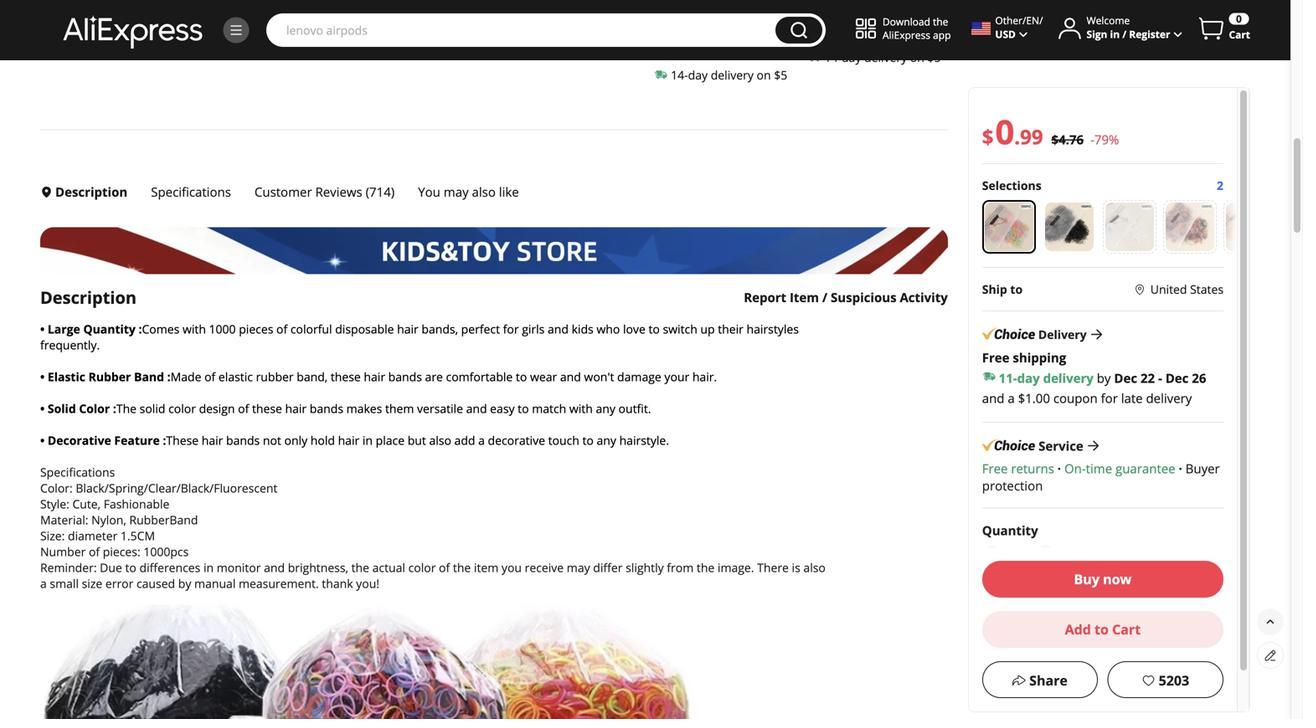 Task type: locate. For each thing, give the bounding box(es) containing it.
0 vertical spatial any
[[596, 401, 616, 417]]

1 horizontal spatial cart
[[1230, 28, 1251, 41]]

to inside reminder: due to differences in monitor and brightness, the actual color of the item you receive may differ slightly from the image. there is also a small size error caused by manual measurement. thank you!
[[125, 560, 136, 576]]

0 inside 0 cart
[[1237, 12, 1242, 26]]

1 horizontal spatial bands
[[310, 401, 344, 417]]

1 off from the left
[[274, 43, 290, 58]]

0 horizontal spatial these
[[252, 401, 282, 417]]

None text field
[[1006, 546, 1033, 566]]

1 horizontal spatial pieces
[[992, 573, 1027, 589]]

0 horizontal spatial with
[[183, 321, 206, 337]]

/ left register
[[1123, 27, 1127, 41]]

0 horizontal spatial dec
[[1115, 370, 1138, 387]]

also right but
[[429, 433, 452, 449]]

1 vertical spatial in
[[363, 433, 373, 449]]

0 horizontal spatial may
[[444, 184, 469, 201]]

0 horizontal spatial /
[[823, 289, 828, 306]]

• for • large quantity :
[[40, 321, 45, 337]]

easy
[[490, 401, 515, 417]]

$5
[[928, 49, 941, 65], [774, 67, 788, 83]]

1,000+ up 1%
[[704, 0, 735, 14]]

14- down $ 0 .
[[825, 49, 842, 65]]

color
[[168, 401, 196, 417], [409, 560, 436, 576]]

0 horizontal spatial 99
[[60, 24, 72, 38]]

versatile
[[417, 401, 463, 417]]

any for to
[[597, 433, 617, 449]]

1 horizontal spatial 1,000+ sold
[[704, 0, 757, 14]]

by right the caused
[[178, 576, 191, 592]]

you may also like link
[[407, 176, 534, 208]]

add
[[1065, 621, 1092, 639]]

0 vertical spatial pieces
[[239, 321, 273, 337]]

suspicious
[[831, 289, 897, 306]]

0 horizontal spatial 14-day delivery on $5
[[671, 67, 788, 83]]

2 horizontal spatial /
[[1123, 27, 1127, 41]]

decorative
[[48, 433, 111, 449]]

· left on- in the right of the page
[[1058, 460, 1062, 477]]

item
[[790, 289, 819, 306]]

0 horizontal spatial cart
[[1113, 621, 1141, 639]]

specifications link
[[139, 176, 243, 208]]

by up and a $1.00 coupon for late delivery
[[1097, 370, 1111, 387]]

pieces
[[239, 321, 273, 337], [992, 573, 1027, 589]]

0 vertical spatial with
[[728, 43, 755, 58]]

with left coins
[[728, 43, 755, 58]]

1000pcs
[[144, 544, 189, 560]]

• for • solid color : the solid color design of these hair bands makes them versatile and easy to match with any outfit.
[[40, 401, 45, 417]]

0 horizontal spatial $5
[[774, 67, 788, 83]]

sign in / register
[[1087, 27, 1171, 41]]

2 · from the left
[[1179, 460, 1183, 477]]

bands
[[389, 369, 422, 385], [310, 401, 344, 417], [226, 433, 260, 449]]

1 horizontal spatial ·
[[1179, 460, 1183, 477]]

1 vertical spatial color
[[409, 560, 436, 576]]

1 horizontal spatial color
[[409, 560, 436, 576]]

free
[[983, 349, 1010, 366], [983, 460, 1008, 477]]

dec left 26
[[1166, 370, 1189, 387]]

of
[[277, 321, 288, 337], [205, 369, 216, 385], [238, 401, 249, 417], [89, 544, 100, 560], [439, 560, 450, 576]]

99 left 1sqid_b icon
[[214, 24, 225, 38]]

solid
[[140, 401, 165, 417]]

$ 0 . 78
[[347, 14, 379, 41]]

0 vertical spatial 14-
[[825, 49, 842, 65]]

sold right 5,000+
[[123, 0, 143, 14]]

brightness,
[[288, 560, 349, 576]]

for left girls at the top of page
[[503, 321, 519, 337]]

: for quantity
[[139, 321, 142, 337]]

of inside reminder: due to differences in monitor and brightness, the actual color of the item you receive may differ slightly from the image. there is also a small size error caused by manual measurement. thank you!
[[439, 560, 450, 576]]

1,000+ sold up 1%
[[704, 0, 757, 14]]

buy now button
[[983, 561, 1224, 598]]

to
[[1011, 282, 1023, 297], [649, 321, 660, 337], [516, 369, 527, 385], [518, 401, 529, 417], [583, 433, 594, 449], [125, 560, 136, 576], [1095, 621, 1109, 639]]

3 • from the top
[[40, 401, 45, 417]]

you
[[418, 184, 441, 201]]

0 vertical spatial may
[[444, 184, 469, 201]]

14- down extra
[[671, 67, 688, 83]]

comfortable
[[446, 369, 513, 385]]

sold right 2,000+
[[277, 0, 297, 14]]

kids
[[572, 321, 594, 337]]

0 vertical spatial free
[[983, 349, 1010, 366]]

2 horizontal spatial a
[[1008, 390, 1015, 407]]

of left item
[[439, 560, 450, 576]]

2 off from the left
[[709, 43, 725, 58]]

2 free from the top
[[983, 460, 1008, 477]]

1 99 from the left
[[60, 24, 72, 38]]

and right wear
[[560, 369, 581, 385]]

to right due
[[125, 560, 136, 576]]

other/ en /
[[996, 13, 1044, 27]]

and left kids
[[548, 321, 569, 337]]

$1.00
[[1019, 390, 1051, 407]]

0 horizontal spatial also
[[429, 433, 452, 449]]

sold right the 600+
[[422, 0, 442, 14]]

bands left are
[[389, 369, 422, 385]]

1 vertical spatial 14-day delivery on $5
[[671, 67, 788, 83]]

en
[[1027, 13, 1040, 27]]

: up band
[[139, 321, 142, 337]]

with left 1000
[[183, 321, 206, 337]]

hair up makes
[[364, 369, 385, 385]]

the right download
[[933, 14, 949, 28]]

day down 1%
[[688, 67, 708, 83]]

• left decorative
[[40, 433, 45, 449]]

$ 0 99 $3 off every $20
[[194, 14, 349, 58]]

$ inside $ 0 . 9 9 $4.76 -79%
[[983, 123, 994, 150]]

2 horizontal spatial with
[[728, 43, 755, 58]]

14-day delivery on $5 down aliexpress
[[825, 49, 941, 65]]

decorative
[[488, 433, 545, 449]]

2 horizontal spatial .
[[1015, 123, 1021, 150]]

design
[[199, 401, 235, 417]]

0 horizontal spatial off
[[274, 43, 290, 58]]

1 horizontal spatial 14-day delivery on $5
[[825, 49, 941, 65]]

lenovo airpods text field
[[278, 22, 767, 39]]

feature
[[114, 433, 160, 449]]

0 vertical spatial color
[[168, 401, 196, 417]]

1 vertical spatial any
[[597, 433, 617, 449]]

on down coins
[[757, 67, 771, 83]]

now
[[1104, 571, 1132, 589]]

free returns · on-time guarantee ·
[[983, 460, 1183, 477]]

. inside $ 0 . 9 9 $4.76 -79%
[[1015, 123, 1021, 150]]

2 vertical spatial day
[[1018, 370, 1040, 387]]

None button
[[776, 17, 823, 44]]

on down aliexpress
[[911, 49, 925, 65]]

comes with 1000 pieces of colorful disposable hair bands, perfect for girls and kids who love to switch up their hairstyles frequently.
[[40, 321, 799, 353]]

1 · from the left
[[1058, 460, 1062, 477]]

0 vertical spatial for
[[503, 321, 519, 337]]

• for • elastic rubber band : made of elastic rubber band, these hair bands are comfortable to wear and won't damage your hair.
[[40, 369, 45, 385]]

specifications for specifications
[[151, 184, 231, 201]]

2 vertical spatial a
[[40, 576, 47, 592]]

pieces right 1
[[992, 573, 1027, 589]]

1 vertical spatial free
[[983, 460, 1008, 477]]

/ right other/
[[1040, 13, 1044, 27]]

color right actual
[[409, 560, 436, 576]]

of left colorful
[[277, 321, 288, 337]]

$5 down coins
[[774, 67, 788, 83]]

0 horizontal spatial 14-
[[671, 67, 688, 83]]

5,000+
[[90, 0, 121, 14]]

0 horizontal spatial for
[[503, 321, 519, 337]]

to left wear
[[516, 369, 527, 385]]

1 horizontal spatial on
[[911, 49, 925, 65]]

- inside $ 0 . 9 9 $4.76 -79%
[[1091, 131, 1095, 148]]

delivery down aliexpress
[[865, 49, 908, 65]]

hairstyle.
[[620, 433, 669, 449]]

2 • from the top
[[40, 369, 45, 385]]

download the aliexpress app
[[883, 14, 951, 42]]

buyer protection
[[983, 460, 1221, 495]]

1 vertical spatial by
[[178, 576, 191, 592]]

these
[[331, 369, 361, 385], [252, 401, 282, 417]]

2 horizontal spatial also
[[804, 560, 826, 576]]

1 horizontal spatial specifications
[[151, 184, 231, 201]]

1 horizontal spatial .
[[825, 24, 828, 38]]

• large quantity :
[[40, 321, 142, 337]]

may right you
[[444, 184, 469, 201]]

download
[[883, 14, 931, 28]]

may left differ
[[567, 560, 590, 576]]

1 • from the top
[[40, 321, 45, 337]]

1,000+ sold up "lenovo airpods" text box
[[550, 0, 604, 14]]

1 horizontal spatial off
[[709, 43, 725, 58]]

pieces right 1000
[[239, 321, 273, 337]]

your
[[665, 369, 690, 385]]

specifications
[[151, 184, 231, 201], [40, 465, 115, 481]]

1 vertical spatial bands
[[310, 401, 344, 417]]

0 vertical spatial specifications
[[151, 184, 231, 201]]

disposable
[[335, 321, 394, 337]]

0 horizontal spatial specifications
[[40, 465, 115, 481]]

a down 11-
[[1008, 390, 1015, 407]]

for
[[503, 321, 519, 337], [1101, 390, 1118, 407]]

off right 1%
[[709, 43, 725, 58]]

1 vertical spatial on
[[757, 67, 771, 83]]

1 vertical spatial for
[[1101, 390, 1118, 407]]

• left solid
[[40, 401, 45, 417]]

of right made
[[205, 369, 216, 385]]

any left hairstyle.
[[597, 433, 617, 449]]

11-day delivery by dec 22 - dec 26
[[999, 370, 1207, 387]]

$5 down "app"
[[928, 49, 941, 65]]

1 vertical spatial pieces
[[992, 573, 1027, 589]]

in left place
[[363, 433, 373, 449]]

2 vertical spatial bands
[[226, 433, 260, 449]]

sold left $ 0 .
[[738, 0, 757, 14]]

of left due
[[89, 544, 100, 560]]

1 vertical spatial specifications
[[40, 465, 115, 481]]

• left elastic
[[40, 369, 45, 385]]

$4.76
[[1052, 131, 1084, 148]]

- right "22"
[[1159, 370, 1163, 387]]

delivery down 0 extra 1% off with coins at the right top
[[711, 67, 754, 83]]

a
[[1008, 390, 1015, 407], [479, 433, 485, 449], [40, 576, 47, 592]]

1 horizontal spatial 1,000+
[[704, 0, 735, 14]]

other/
[[996, 13, 1027, 27]]

0 horizontal spatial a
[[40, 576, 47, 592]]

match
[[532, 401, 567, 417]]

0 horizontal spatial .
[[365, 24, 367, 38]]

1 horizontal spatial may
[[567, 560, 590, 576]]

• left large
[[40, 321, 45, 337]]

0 vertical spatial in
[[1111, 27, 1120, 41]]

states
[[1191, 282, 1224, 297]]

item
[[474, 560, 499, 576]]

quantity right large
[[83, 321, 136, 337]]

4 • from the top
[[40, 433, 45, 449]]

1,000+ up "lenovo airpods" text box
[[550, 0, 582, 14]]

$ for 78
[[347, 24, 353, 38]]

also right is
[[804, 560, 826, 576]]

2 vertical spatial with
[[570, 401, 593, 417]]

by
[[1097, 370, 1111, 387], [178, 576, 191, 592]]

1 horizontal spatial 99
[[214, 24, 225, 38]]

1 vertical spatial quantity
[[983, 522, 1039, 539]]

a left the "small"
[[40, 576, 47, 592]]

0 vertical spatial $5
[[928, 49, 941, 65]]

bands up hold
[[310, 401, 344, 417]]

and right monitor in the left of the page
[[264, 560, 285, 576]]

of right the design
[[238, 401, 249, 417]]

$ inside $ 0 . 78
[[347, 24, 353, 38]]

· left buyer
[[1179, 460, 1183, 477]]

2 horizontal spatial in
[[1111, 27, 1120, 41]]

usd
[[996, 27, 1016, 41]]

1 horizontal spatial dec
[[1166, 370, 1189, 387]]

0 horizontal spatial bands
[[226, 433, 260, 449]]

: right feature
[[163, 433, 166, 449]]

these up not
[[252, 401, 282, 417]]

most
[[1044, 573, 1071, 589]]

to right love
[[649, 321, 660, 337]]

the left item
[[453, 560, 471, 576]]

0 vertical spatial these
[[331, 369, 361, 385]]

in left monitor in the left of the page
[[204, 560, 214, 576]]

0 horizontal spatial 1,000+ sold
[[550, 0, 604, 14]]

. inside $ 0 . 78
[[365, 24, 367, 38]]

a right add
[[479, 433, 485, 449]]

. inside $ 0 .
[[825, 24, 828, 38]]

/ right item at the top right of page
[[823, 289, 828, 306]]

$ 0 . 9 9 $4.76 -79%
[[983, 109, 1120, 154]]

0 vertical spatial 14-day delivery on $5
[[825, 49, 941, 65]]

day up $1.00
[[1018, 370, 1040, 387]]

26
[[1193, 370, 1207, 387]]

colorful
[[291, 321, 332, 337]]

not
[[263, 433, 281, 449]]

1 vertical spatial -
[[1159, 370, 1163, 387]]

0 horizontal spatial by
[[178, 576, 191, 592]]

: right band
[[167, 369, 171, 385]]

1 vertical spatial with
[[183, 321, 206, 337]]

2 dec from the left
[[1166, 370, 1189, 387]]

in right sign on the top of the page
[[1111, 27, 1120, 41]]

0 vertical spatial quantity
[[83, 321, 136, 337]]

specifications inside specifications color: black/spring/clear/black/fluorescent style: cute, fashionable material: nylon, rubberband size: diameter 1.5cm number of pieces: 1000pcs
[[40, 465, 115, 481]]

day right coins
[[842, 49, 862, 65]]

quantity down protection
[[983, 522, 1039, 539]]

99 $3.5
[[60, 24, 98, 38]]

- right $4.76
[[1091, 131, 1095, 148]]

1 horizontal spatial in
[[363, 433, 373, 449]]

thank
[[322, 576, 353, 592]]

selections
[[983, 178, 1042, 194]]

1 free from the top
[[983, 349, 1010, 366]]

0 horizontal spatial ·
[[1058, 460, 1062, 477]]

hair
[[397, 321, 419, 337], [364, 369, 385, 385], [285, 401, 307, 417], [202, 433, 223, 449], [338, 433, 360, 449]]

sold up "lenovo airpods" text box
[[584, 0, 604, 14]]

description
[[55, 184, 128, 201], [40, 286, 137, 309]]

may inside reminder: due to differences in monitor and brightness, the actual color of the item you receive may differ slightly from the image. there is also a small size error caused by manual measurement. thank you!
[[567, 560, 590, 576]]

0 horizontal spatial on
[[757, 67, 771, 83]]

to inside 'button'
[[1095, 621, 1109, 639]]

0 vertical spatial -
[[1091, 131, 1095, 148]]

with right match
[[570, 401, 593, 417]]

: for feature
[[163, 433, 166, 449]]

the inside download the aliexpress app
[[933, 14, 949, 28]]

1 vertical spatial description
[[40, 286, 137, 309]]

buyer
[[1186, 460, 1221, 477]]

and
[[548, 321, 569, 337], [560, 369, 581, 385], [983, 390, 1005, 407], [466, 401, 487, 417], [264, 560, 285, 576]]

wear
[[530, 369, 557, 385]]

1 horizontal spatial a
[[479, 433, 485, 449]]

$ inside $ 0 99 $3 off every $20
[[194, 24, 200, 38]]

any
[[596, 401, 616, 417], [597, 433, 617, 449]]

for down 11-day delivery by dec 22 - dec 26 at the right of page
[[1101, 390, 1118, 407]]

dec up 'late'
[[1115, 370, 1138, 387]]

. for 9
[[1015, 123, 1021, 150]]

color right solid
[[168, 401, 196, 417]]

service
[[1039, 438, 1084, 455]]

these up '• solid color : the solid color design of these hair bands makes them versatile and easy to match with any outfit.'
[[331, 369, 361, 385]]

free left returns
[[983, 460, 1008, 477]]

0 horizontal spatial quantity
[[83, 321, 136, 337]]

$ for $3
[[194, 24, 200, 38]]

any left outfit.
[[596, 401, 616, 417]]

guarantee
[[1116, 460, 1176, 477]]

0 horizontal spatial -
[[1091, 131, 1095, 148]]

free up 11-
[[983, 349, 1010, 366]]

/ for item
[[823, 289, 828, 306]]

3 sold from the left
[[422, 0, 442, 14]]

customer reviews (714) link
[[243, 176, 407, 208]]

1 vertical spatial 14-
[[671, 67, 688, 83]]

0 vertical spatial also
[[472, 184, 496, 201]]

1 horizontal spatial day
[[842, 49, 862, 65]]

nylon,
[[91, 512, 126, 528]]

1 sold from the left
[[123, 0, 143, 14]]

0 vertical spatial by
[[1097, 370, 1111, 387]]

99 left $3.5
[[60, 24, 72, 38]]

2 99 from the left
[[214, 24, 225, 38]]

1 horizontal spatial -
[[1159, 370, 1163, 387]]

and left easy
[[466, 401, 487, 417]]

to right the add at the right bottom of the page
[[1095, 621, 1109, 639]]

hair left bands,
[[397, 321, 419, 337]]

0 horizontal spatial 1,000+
[[550, 0, 582, 14]]

free for free shipping
[[983, 349, 1010, 366]]

the left actual
[[352, 560, 370, 576]]

1 horizontal spatial /
[[1040, 13, 1044, 27]]

0 horizontal spatial day
[[688, 67, 708, 83]]

off right $3
[[274, 43, 290, 58]]

free for free returns · on-time guarantee ·
[[983, 460, 1008, 477]]

also left like
[[472, 184, 496, 201]]

to right easy
[[518, 401, 529, 417]]

1sqid_b image
[[229, 23, 244, 38]]

5,000+ sold
[[90, 0, 143, 14]]

bands left not
[[226, 433, 260, 449]]



Task type: describe. For each thing, give the bounding box(es) containing it.
band,
[[297, 369, 328, 385]]

size:
[[40, 528, 65, 544]]

place
[[376, 433, 405, 449]]

0 vertical spatial a
[[1008, 390, 1015, 407]]

customer
[[255, 184, 312, 201]]

• for • decorative feature : these hair bands not only hold hair in place but also add a decorative touch to any hairstyle.
[[40, 433, 45, 449]]

black/spring/clear/black/fluorescent
[[76, 481, 278, 496]]

1 9 from the left
[[1021, 123, 1032, 150]]

diameter
[[68, 528, 118, 544]]

$3.5
[[78, 24, 98, 38]]

band
[[134, 369, 164, 385]]

0 vertical spatial on
[[911, 49, 925, 65]]

• solid color : the solid color design of these hair bands makes them versatile and easy to match with any outfit.
[[40, 401, 651, 417]]

: for color
[[113, 401, 116, 417]]

$ inside $ 0 .
[[808, 24, 814, 38]]

perfect
[[461, 321, 500, 337]]

won't
[[584, 369, 615, 385]]

2,000+ sold
[[243, 0, 297, 14]]

1 horizontal spatial for
[[1101, 390, 1118, 407]]

hair inside comes with 1000 pieces of colorful disposable hair bands, perfect for girls and kids who love to switch up their hairstyles frequently.
[[397, 321, 419, 337]]

4 sold from the left
[[584, 0, 604, 14]]

in inside reminder: due to differences in monitor and brightness, the actual color of the item you receive may differ slightly from the image. there is also a small size error caused by manual measurement. thank you!
[[204, 560, 214, 576]]

switch
[[663, 321, 698, 337]]

hair.
[[693, 369, 717, 385]]

/ for in
[[1123, 27, 1127, 41]]

/ for en
[[1040, 13, 1044, 27]]

0 vertical spatial description
[[55, 184, 128, 201]]

color inside reminder: due to differences in monitor and brightness, the actual color of the item you receive may differ slightly from the image. there is also a small size error caused by manual measurement. thank you!
[[409, 560, 436, 576]]

with inside 0 extra 1% off with coins
[[728, 43, 755, 58]]

small
[[50, 576, 79, 592]]

rubber
[[88, 369, 131, 385]]

of inside specifications color: black/spring/clear/black/fluorescent style: cute, fashionable material: nylon, rubberband size: diameter 1.5cm number of pieces: 1000pcs
[[89, 544, 100, 560]]

for inside comes with 1000 pieces of colorful disposable hair bands, perfect for girls and kids who love to switch up their hairstyles frequently.
[[503, 321, 519, 337]]

2 sold from the left
[[277, 0, 297, 14]]

specifications for specifications color: black/spring/clear/black/fluorescent style: cute, fashionable material: nylon, rubberband size: diameter 1.5cm number of pieces: 1000pcs
[[40, 465, 115, 481]]

to right touch
[[583, 433, 594, 449]]

to inside comes with 1000 pieces of colorful disposable hair bands, perfect for girls and kids who love to switch up their hairstyles frequently.
[[649, 321, 660, 337]]

to right ship
[[1011, 282, 1023, 297]]

differ
[[593, 560, 623, 576]]

reminder:
[[40, 560, 97, 576]]

report
[[744, 289, 787, 306]]

rubber
[[256, 369, 294, 385]]

only
[[284, 433, 308, 449]]

up
[[701, 321, 715, 337]]

app
[[933, 28, 951, 42]]

late
[[1122, 390, 1143, 407]]

size
[[82, 576, 102, 592]]

0 inside 0 extra 1% off with coins
[[660, 14, 672, 41]]

0 vertical spatial cart
[[1230, 28, 1251, 41]]

customer
[[1096, 573, 1148, 589]]

off inside 0 extra 1% off with coins
[[709, 43, 725, 58]]

. for 78
[[365, 24, 367, 38]]

2 9 from the left
[[1032, 123, 1044, 150]]

makes
[[347, 401, 382, 417]]

2 1,000+ from the left
[[704, 0, 735, 14]]

1 1,000+ from the left
[[550, 0, 582, 14]]

girls
[[522, 321, 545, 337]]

22
[[1141, 370, 1156, 387]]

5 sold from the left
[[738, 0, 757, 14]]

at
[[1030, 573, 1041, 589]]

hairstyles
[[747, 321, 799, 337]]

delivery down "22"
[[1147, 390, 1193, 407]]

you
[[502, 560, 522, 576]]

- for day
[[1159, 370, 1163, 387]]

love
[[623, 321, 646, 337]]

bands,
[[422, 321, 458, 337]]

2 horizontal spatial day
[[1018, 370, 1040, 387]]

with inside comes with 1000 pieces of colorful disposable hair bands, perfect for girls and kids who love to switch up their hairstyles frequently.
[[183, 321, 206, 337]]

united
[[1151, 282, 1188, 297]]

customer reviews (714)
[[255, 184, 395, 201]]

comes
[[142, 321, 180, 337]]

0 vertical spatial bands
[[389, 369, 422, 385]]

a inside reminder: due to differences in monitor and brightness, the actual color of the item you receive may differ slightly from the image. there is also a small size error caused by manual measurement. thank you!
[[40, 576, 47, 592]]

specifications color: black/spring/clear/black/fluorescent style: cute, fashionable material: nylon, rubberband size: diameter 1.5cm number of pieces: 1000pcs
[[40, 465, 278, 560]]

extra
[[655, 43, 685, 58]]

99 inside $ 0 99 $3 off every $20
[[214, 24, 225, 38]]

coupon
[[1054, 390, 1098, 407]]

1000
[[209, 321, 236, 337]]

hair up only
[[285, 401, 307, 417]]

0 horizontal spatial color
[[168, 401, 196, 417]]

error
[[105, 576, 134, 592]]

- for 0
[[1091, 131, 1095, 148]]

and inside comes with 1000 pieces of colorful disposable hair bands, perfect for girls and kids who love to switch up their hairstyles frequently.
[[548, 321, 569, 337]]

1 vertical spatial also
[[429, 433, 452, 449]]

of inside comes with 1000 pieces of colorful disposable hair bands, perfect for girls and kids who love to switch up their hairstyles frequently.
[[277, 321, 288, 337]]

material:
[[40, 512, 88, 528]]

on-
[[1065, 460, 1086, 477]]

and inside reminder: due to differences in monitor and brightness, the actual color of the item you receive may differ slightly from the image. there is also a small size error caused by manual measurement. thank you!
[[264, 560, 285, 576]]

by inside reminder: due to differences in monitor and brightness, the actual color of the item you receive may differ slightly from the image. there is also a small size error caused by manual measurement. thank you!
[[178, 576, 191, 592]]

hair right hold
[[338, 433, 360, 449]]

you!
[[356, 576, 380, 592]]

the right from
[[697, 560, 715, 576]]

share
[[1030, 672, 1068, 690]]

600+ sold
[[397, 0, 442, 14]]

2,000+
[[243, 0, 274, 14]]

aliexpress
[[883, 28, 931, 42]]

ship
[[983, 282, 1008, 297]]

pieces inside comes with 1000 pieces of colorful disposable hair bands, perfect for girls and kids who love to switch up their hairstyles frequently.
[[239, 321, 273, 337]]

1 vertical spatial day
[[688, 67, 708, 83]]

$ for 9
[[983, 123, 994, 150]]

hair right these on the bottom
[[202, 433, 223, 449]]

1 vertical spatial these
[[252, 401, 282, 417]]

pieces:
[[103, 544, 141, 560]]

and down 11-
[[983, 390, 1005, 407]]

1 1,000+ sold from the left
[[550, 0, 604, 14]]

delivery up coupon
[[1044, 370, 1094, 387]]

add
[[455, 433, 475, 449]]

0 vertical spatial day
[[842, 49, 862, 65]]

2 1,000+ sold from the left
[[704, 0, 757, 14]]

add to cart
[[1065, 621, 1141, 639]]

time
[[1086, 460, 1113, 477]]

color
[[79, 401, 110, 417]]

monitor
[[217, 560, 261, 576]]

but
[[408, 433, 426, 449]]

due
[[100, 560, 122, 576]]

color:
[[40, 481, 73, 496]]

1 pieces at most per customer
[[983, 573, 1148, 589]]

79%
[[1095, 131, 1120, 148]]

11-
[[999, 370, 1018, 387]]

off inside $ 0 99 $3 off every $20
[[274, 43, 290, 58]]

reminder: due to differences in monitor and brightness, the actual color of the item you receive may differ slightly from the image. there is also a small size error caused by manual measurement. thank you!
[[40, 560, 826, 592]]

reviews
[[315, 184, 363, 201]]

any for with
[[596, 401, 616, 417]]

united states
[[1151, 282, 1224, 297]]

large
[[48, 321, 80, 337]]

every
[[293, 43, 326, 58]]

image.
[[718, 560, 755, 576]]

the
[[116, 401, 137, 417]]

1 vertical spatial a
[[479, 433, 485, 449]]

rubberband
[[129, 512, 198, 528]]

also inside reminder: due to differences in monitor and brightness, the actual color of the item you receive may differ slightly from the image. there is also a small size error caused by manual measurement. thank you!
[[804, 560, 826, 576]]

sign
[[1087, 27, 1108, 41]]

• decorative feature : these hair bands not only hold hair in place but also add a decorative touch to any hairstyle.
[[40, 433, 669, 449]]

1 vertical spatial $5
[[774, 67, 788, 83]]

cart inside 'button'
[[1113, 621, 1141, 639]]

1 dec from the left
[[1115, 370, 1138, 387]]

(714)
[[366, 184, 395, 201]]

these
[[166, 433, 199, 449]]

1 horizontal spatial $5
[[928, 49, 941, 65]]

activity
[[900, 289, 948, 306]]

1 horizontal spatial with
[[570, 401, 593, 417]]

0 cart
[[1230, 12, 1251, 41]]

1
[[983, 573, 989, 589]]

protection
[[983, 477, 1043, 495]]

made
[[171, 369, 201, 385]]

them
[[385, 401, 414, 417]]

5203
[[1159, 672, 1190, 690]]

solid
[[48, 401, 76, 417]]

buy
[[1075, 571, 1100, 589]]

• elastic rubber band : made of elastic rubber band, these hair bands are comfortable to wear and won't damage your hair.
[[40, 369, 717, 385]]

0 inside $ 0 99 $3 off every $20
[[200, 14, 211, 41]]

1 horizontal spatial by
[[1097, 370, 1111, 387]]



Task type: vqa. For each thing, say whether or not it's contained in the screenshot.
third sold from the right
yes



